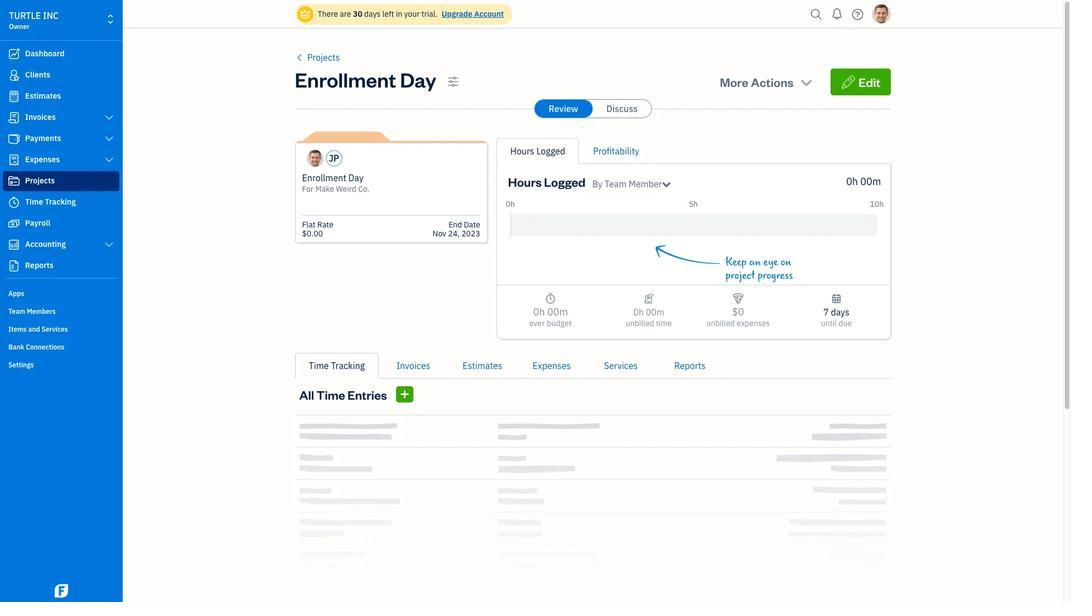 Task type: describe. For each thing, give the bounding box(es) containing it.
invoices link inside "main" element
[[3, 108, 119, 128]]

logged inside hours logged 'button'
[[536, 146, 565, 157]]

dashboard link
[[3, 44, 119, 64]]

$0.00
[[302, 229, 323, 239]]

items
[[8, 325, 27, 334]]

0h for 0h 00m
[[846, 175, 858, 188]]

trial.
[[422, 9, 438, 19]]

5h
[[689, 199, 698, 209]]

1 horizontal spatial estimates
[[463, 360, 502, 372]]

chevron large down image for payments
[[104, 134, 114, 143]]

invoices inside "main" element
[[25, 112, 56, 122]]

services inside services link
[[604, 360, 638, 372]]

hours inside 'button'
[[510, 146, 534, 157]]

chevron large down image for invoices
[[104, 113, 114, 122]]

account
[[474, 9, 504, 19]]

0 vertical spatial time tracking link
[[3, 192, 119, 213]]

expenses image
[[732, 292, 744, 306]]

profitability
[[593, 146, 639, 157]]

settings for this project image
[[447, 75, 459, 89]]

all
[[299, 387, 314, 403]]

accounting link
[[3, 235, 119, 255]]

1 vertical spatial tracking
[[331, 360, 365, 372]]

reports inside "main" element
[[25, 261, 54, 271]]

expenses inside "main" element
[[25, 155, 60, 165]]

there are 30 days left in your trial. upgrade account
[[318, 9, 504, 19]]

keep an eye on project progress
[[726, 256, 793, 282]]

main element
[[0, 0, 151, 603]]

end date nov 24, 2023
[[433, 220, 480, 239]]

make
[[315, 184, 334, 194]]

enrollment for enrollment day for make weird co.
[[302, 172, 346, 184]]

payments link
[[3, 129, 119, 149]]

rate
[[317, 220, 333, 230]]

time
[[656, 319, 672, 329]]

0h for 0h 00m over budget
[[533, 306, 545, 319]]

go to help image
[[849, 6, 867, 23]]

jp
[[329, 153, 339, 164]]

projects link
[[3, 171, 119, 191]]

an
[[749, 256, 761, 269]]

team members
[[8, 307, 56, 316]]

accounting
[[25, 239, 66, 249]]

upgrade account link
[[439, 9, 504, 19]]

entries
[[348, 387, 387, 403]]

day for enrollment day for make weird co.
[[348, 172, 364, 184]]

team inside "main" element
[[8, 307, 25, 316]]

keep
[[726, 256, 747, 269]]

projects button
[[295, 51, 340, 64]]

tracking inside "main" element
[[45, 197, 76, 207]]

invoices image
[[644, 292, 654, 306]]

$0
[[732, 306, 744, 319]]

pencil image
[[841, 74, 856, 90]]

30
[[353, 9, 362, 19]]

0h 00m unbilled time
[[626, 307, 672, 329]]

more actions button
[[710, 69, 824, 95]]

items and services link
[[3, 321, 119, 338]]

estimates inside "main" element
[[25, 91, 61, 101]]

1 vertical spatial invoices link
[[379, 353, 448, 379]]

chevron large down image for expenses
[[104, 156, 114, 165]]

review
[[549, 103, 578, 114]]

edit
[[859, 74, 881, 90]]

1 horizontal spatial expenses link
[[517, 353, 586, 379]]

team members link
[[3, 303, 119, 320]]

timer image
[[7, 197, 21, 208]]

chevrondown image
[[799, 74, 814, 90]]

1 horizontal spatial time tracking link
[[295, 353, 379, 379]]

timetracking image
[[545, 292, 556, 306]]

payroll link
[[3, 214, 119, 234]]

00m for 0h 00m
[[860, 175, 881, 188]]

chevron large down image for accounting
[[104, 240, 114, 249]]

turtle
[[9, 10, 41, 21]]

1 vertical spatial time
[[309, 360, 329, 372]]

eye
[[764, 256, 778, 269]]

7 days until due
[[821, 307, 852, 329]]

budget
[[547, 319, 572, 329]]

freshbooks image
[[52, 585, 70, 598]]

profitability button
[[593, 144, 639, 158]]

projects inside "main" element
[[25, 176, 55, 186]]

1 vertical spatial reports
[[674, 360, 706, 372]]

flat rate $0.00
[[302, 220, 333, 239]]

project image
[[7, 176, 21, 187]]

and
[[28, 325, 40, 334]]

until
[[821, 319, 837, 329]]

for
[[302, 184, 314, 194]]

0h for 0h 00m unbilled time
[[633, 307, 644, 318]]

weird
[[336, 184, 356, 194]]

due
[[839, 319, 852, 329]]

24,
[[448, 229, 460, 239]]

edit link
[[831, 69, 891, 95]]

1 horizontal spatial reports link
[[655, 353, 725, 379]]

are
[[340, 9, 351, 19]]

time entry menu image
[[400, 388, 410, 402]]

discuss link
[[593, 100, 651, 118]]

your
[[404, 9, 420, 19]]

1 vertical spatial invoices
[[396, 360, 430, 372]]

there
[[318, 9, 338, 19]]

enrollment day
[[295, 66, 436, 93]]

on
[[781, 256, 791, 269]]

left
[[382, 9, 394, 19]]

owner
[[9, 22, 29, 31]]

upgrade
[[442, 9, 472, 19]]



Task type: vqa. For each thing, say whether or not it's contained in the screenshot.
"MW" dropdown button at the top right of the page
no



Task type: locate. For each thing, give the bounding box(es) containing it.
team right by
[[605, 179, 627, 190]]

dashboard
[[25, 49, 65, 59]]

1 horizontal spatial projects
[[307, 52, 340, 63]]

tracking up all time entries
[[331, 360, 365, 372]]

1 vertical spatial enrollment
[[302, 172, 346, 184]]

1 horizontal spatial services
[[604, 360, 638, 372]]

services
[[42, 325, 68, 334], [604, 360, 638, 372]]

0 horizontal spatial 00m
[[547, 306, 568, 319]]

0 vertical spatial services
[[42, 325, 68, 334]]

0h for 0h
[[506, 199, 515, 209]]

client image
[[7, 70, 21, 81]]

1 vertical spatial estimates
[[463, 360, 502, 372]]

00m right over
[[547, 306, 568, 319]]

members
[[27, 307, 56, 316]]

hours
[[510, 146, 534, 157], [508, 174, 542, 190]]

inc
[[43, 10, 59, 21]]

0 vertical spatial estimates
[[25, 91, 61, 101]]

7
[[823, 307, 829, 318]]

time right "timer" icon
[[25, 197, 43, 207]]

actions
[[751, 74, 793, 90]]

0 vertical spatial team
[[605, 179, 627, 190]]

time tracking inside "main" element
[[25, 197, 76, 207]]

time tracking up all time entries
[[309, 360, 365, 372]]

bank
[[8, 343, 24, 351]]

member
[[629, 179, 662, 190]]

0 horizontal spatial reports link
[[3, 256, 119, 276]]

services up bank connections link
[[42, 325, 68, 334]]

reports link down the accounting link at the top of page
[[3, 256, 119, 276]]

day up co.
[[348, 172, 364, 184]]

00m for 0h 00m over budget
[[547, 306, 568, 319]]

logged
[[536, 146, 565, 157], [544, 174, 586, 190]]

expenses down payments at the left of the page
[[25, 155, 60, 165]]

0 horizontal spatial services
[[42, 325, 68, 334]]

progress
[[758, 269, 793, 282]]

invoices link up payments link at left
[[3, 108, 119, 128]]

days inside 7 days until due
[[831, 307, 850, 318]]

expenses
[[25, 155, 60, 165], [532, 360, 571, 372]]

unbilled inside 0h 00m unbilled time
[[626, 319, 654, 329]]

1 horizontal spatial unbilled
[[706, 319, 735, 329]]

time inside "main" element
[[25, 197, 43, 207]]

by
[[592, 179, 603, 190]]

2023
[[461, 229, 480, 239]]

team inside hours logged group by field
[[605, 179, 627, 190]]

day left 'settings for this project' image
[[400, 66, 436, 93]]

chart image
[[7, 239, 21, 250]]

0 horizontal spatial expenses
[[25, 155, 60, 165]]

reports link
[[3, 256, 119, 276], [655, 353, 725, 379]]

chevron large down image down the payroll link
[[104, 240, 114, 249]]

1 unbilled from the left
[[626, 319, 654, 329]]

enrollment down projects button
[[295, 66, 396, 93]]

0h
[[846, 175, 858, 188], [506, 199, 515, 209], [533, 306, 545, 319], [633, 307, 644, 318]]

day inside enrollment day for make weird co.
[[348, 172, 364, 184]]

report image
[[7, 261, 21, 272]]

invoices up time entry menu image at the bottom of page
[[396, 360, 430, 372]]

unbilled inside $0 unbilled expenses
[[706, 319, 735, 329]]

project
[[726, 269, 755, 282]]

connections
[[26, 343, 64, 351]]

1 horizontal spatial estimates link
[[448, 353, 517, 379]]

1 vertical spatial hours logged
[[508, 174, 586, 190]]

in
[[396, 9, 402, 19]]

0 vertical spatial logged
[[536, 146, 565, 157]]

0 vertical spatial hours
[[510, 146, 534, 157]]

1 vertical spatial expenses
[[532, 360, 571, 372]]

1 vertical spatial expenses link
[[517, 353, 586, 379]]

1 vertical spatial hours
[[508, 174, 542, 190]]

0 horizontal spatial unbilled
[[626, 319, 654, 329]]

end
[[448, 220, 462, 230]]

days
[[364, 9, 381, 19], [831, 307, 850, 318]]

1 vertical spatial time tracking link
[[295, 353, 379, 379]]

0 vertical spatial chevron large down image
[[104, 113, 114, 122]]

0 horizontal spatial projects
[[25, 176, 55, 186]]

00m inside "0h 00m over budget"
[[547, 306, 568, 319]]

notifications image
[[828, 3, 846, 25]]

0 horizontal spatial reports
[[25, 261, 54, 271]]

logged left by
[[544, 174, 586, 190]]

invoice image
[[7, 112, 21, 123]]

0 horizontal spatial day
[[348, 172, 364, 184]]

logged down 'review' on the right top of the page
[[536, 146, 565, 157]]

hours logged down 'review' on the right top of the page
[[510, 146, 565, 157]]

projects
[[307, 52, 340, 63], [25, 176, 55, 186]]

1 chevron large down image from the top
[[104, 113, 114, 122]]

day for enrollment day
[[400, 66, 436, 93]]

discuss
[[606, 103, 638, 114]]

enrollment day for make weird co.
[[302, 172, 369, 194]]

unbilled down "expenses" icon at the right of the page
[[706, 319, 735, 329]]

0 horizontal spatial estimates link
[[3, 86, 119, 107]]

0 horizontal spatial tracking
[[45, 197, 76, 207]]

0h inside 0h 00m unbilled time
[[633, 307, 644, 318]]

00m
[[860, 175, 881, 188], [547, 306, 568, 319], [646, 307, 664, 318]]

turtle inc owner
[[9, 10, 59, 31]]

0 vertical spatial invoices
[[25, 112, 56, 122]]

expenses link down payments link at left
[[3, 150, 119, 170]]

0 vertical spatial time tracking
[[25, 197, 76, 207]]

1 vertical spatial days
[[831, 307, 850, 318]]

time
[[25, 197, 43, 207], [309, 360, 329, 372], [316, 387, 345, 403]]

0 vertical spatial tracking
[[45, 197, 76, 207]]

0 vertical spatial reports link
[[3, 256, 119, 276]]

days up due
[[831, 307, 850, 318]]

0 vertical spatial days
[[364, 9, 381, 19]]

1 vertical spatial projects
[[25, 176, 55, 186]]

2 vertical spatial time
[[316, 387, 345, 403]]

1 vertical spatial services
[[604, 360, 638, 372]]

chevron large down image up projects link
[[104, 156, 114, 165]]

0 vertical spatial invoices link
[[3, 108, 119, 128]]

1 vertical spatial estimates link
[[448, 353, 517, 379]]

more actions
[[720, 74, 793, 90]]

enrollment up make
[[302, 172, 346, 184]]

team down 'apps'
[[8, 307, 25, 316]]

1 vertical spatial time tracking
[[309, 360, 365, 372]]

review link
[[534, 100, 592, 118]]

0 horizontal spatial estimates
[[25, 91, 61, 101]]

1 horizontal spatial tracking
[[331, 360, 365, 372]]

time tracking link up all time entries
[[295, 353, 379, 379]]

0 vertical spatial enrollment
[[295, 66, 396, 93]]

00m up 10h
[[860, 175, 881, 188]]

0 vertical spatial day
[[400, 66, 436, 93]]

00m for 0h 00m unbilled time
[[646, 307, 664, 318]]

expenses
[[737, 319, 770, 329]]

hours logged down hours logged 'button'
[[508, 174, 586, 190]]

date
[[464, 220, 480, 230]]

$0 unbilled expenses
[[706, 306, 770, 329]]

chevron large down image
[[104, 156, 114, 165], [104, 240, 114, 249]]

day
[[400, 66, 436, 93], [348, 172, 364, 184]]

00m up time
[[646, 307, 664, 318]]

00m inside 0h 00m unbilled time
[[646, 307, 664, 318]]

0 horizontal spatial expenses link
[[3, 150, 119, 170]]

payment image
[[7, 133, 21, 144]]

0 horizontal spatial time tracking
[[25, 197, 76, 207]]

enrollment for enrollment day
[[295, 66, 396, 93]]

estimates link
[[3, 86, 119, 107], [448, 353, 517, 379]]

projects right project image
[[25, 176, 55, 186]]

0 vertical spatial chevron large down image
[[104, 156, 114, 165]]

2 chevron large down image from the top
[[104, 134, 114, 143]]

0 vertical spatial estimates link
[[3, 86, 119, 107]]

1 vertical spatial chevron large down image
[[104, 240, 114, 249]]

invoices link up time entry menu image at the bottom of page
[[379, 353, 448, 379]]

time tracking link
[[3, 192, 119, 213], [295, 353, 379, 379]]

1 horizontal spatial team
[[605, 179, 627, 190]]

1 horizontal spatial days
[[831, 307, 850, 318]]

1 horizontal spatial day
[[400, 66, 436, 93]]

items and services
[[8, 325, 68, 334]]

Hours Logged Group By field
[[592, 177, 671, 191]]

apps link
[[3, 285, 119, 302]]

1 horizontal spatial reports
[[674, 360, 706, 372]]

estimate image
[[7, 91, 21, 102]]

1 vertical spatial reports link
[[655, 353, 725, 379]]

chevron large down image inside payments link
[[104, 134, 114, 143]]

unbilled left time
[[626, 319, 654, 329]]

1 vertical spatial team
[[8, 307, 25, 316]]

1 vertical spatial chevron large down image
[[104, 134, 114, 143]]

money image
[[7, 218, 21, 229]]

0 horizontal spatial days
[[364, 9, 381, 19]]

time right 'all'
[[316, 387, 345, 403]]

1 horizontal spatial invoices
[[396, 360, 430, 372]]

reports link down time
[[655, 353, 725, 379]]

estimates link for rightmost expenses link
[[448, 353, 517, 379]]

estimates link for invoices link inside "main" element
[[3, 86, 119, 107]]

bank connections link
[[3, 339, 119, 355]]

0 horizontal spatial invoices
[[25, 112, 56, 122]]

2 unbilled from the left
[[706, 319, 735, 329]]

expense image
[[7, 155, 21, 166]]

2 horizontal spatial 00m
[[860, 175, 881, 188]]

chevronleft image
[[295, 51, 305, 64]]

services down 0h 00m unbilled time
[[604, 360, 638, 372]]

reports
[[25, 261, 54, 271], [674, 360, 706, 372]]

dashboard image
[[7, 49, 21, 60]]

time up 'all'
[[309, 360, 329, 372]]

chevron large down image
[[104, 113, 114, 122], [104, 134, 114, 143]]

0 vertical spatial expenses link
[[3, 150, 119, 170]]

enrollment inside enrollment day for make weird co.
[[302, 172, 346, 184]]

team
[[605, 179, 627, 190], [8, 307, 25, 316]]

services link
[[586, 353, 655, 379]]

1 vertical spatial day
[[348, 172, 364, 184]]

0 vertical spatial projects
[[307, 52, 340, 63]]

projects right chevronleft image
[[307, 52, 340, 63]]

apps
[[8, 290, 24, 298]]

days right 30
[[364, 9, 381, 19]]

expenses link down budget
[[517, 353, 586, 379]]

services inside items and services link
[[42, 325, 68, 334]]

settings link
[[3, 356, 119, 373]]

1 chevron large down image from the top
[[104, 156, 114, 165]]

0 vertical spatial time
[[25, 197, 43, 207]]

more
[[720, 74, 748, 90]]

co.
[[358, 184, 369, 194]]

over
[[529, 319, 545, 329]]

0 vertical spatial hours logged
[[510, 146, 565, 157]]

invoices up payments at the left of the page
[[25, 112, 56, 122]]

clients link
[[3, 65, 119, 85]]

1 vertical spatial logged
[[544, 174, 586, 190]]

payments
[[25, 133, 61, 143]]

crown image
[[299, 8, 311, 20]]

enrollment
[[295, 66, 396, 93], [302, 172, 346, 184]]

0 vertical spatial expenses
[[25, 155, 60, 165]]

tracking down projects link
[[45, 197, 76, 207]]

time tracking down projects link
[[25, 197, 76, 207]]

unbilled
[[626, 319, 654, 329], [706, 319, 735, 329]]

0h inside "0h 00m over budget"
[[533, 306, 545, 319]]

0 horizontal spatial invoices link
[[3, 108, 119, 128]]

calendar image
[[831, 292, 842, 306]]

flat
[[302, 220, 315, 230]]

1 horizontal spatial 00m
[[646, 307, 664, 318]]

1 horizontal spatial expenses
[[532, 360, 571, 372]]

1 horizontal spatial invoices link
[[379, 353, 448, 379]]

search image
[[808, 6, 825, 23]]

hours logged button
[[510, 144, 565, 158]]

settings
[[8, 361, 34, 369]]

clients
[[25, 70, 50, 80]]

time tracking link up the payroll link
[[3, 192, 119, 213]]

1 horizontal spatial time tracking
[[309, 360, 365, 372]]

bank connections
[[8, 343, 64, 351]]

all time entries
[[299, 387, 387, 403]]

by team member
[[592, 179, 662, 190]]

0 vertical spatial reports
[[25, 261, 54, 271]]

2 chevron large down image from the top
[[104, 240, 114, 249]]

payroll
[[25, 218, 50, 228]]

nov
[[433, 229, 446, 239]]

0h 00m over budget
[[529, 306, 572, 329]]

projects inside button
[[307, 52, 340, 63]]

expenses down budget
[[532, 360, 571, 372]]

0h 00m
[[846, 175, 881, 188]]

0 horizontal spatial time tracking link
[[3, 192, 119, 213]]

expenses link
[[3, 150, 119, 170], [517, 353, 586, 379]]

0 horizontal spatial team
[[8, 307, 25, 316]]

10h
[[870, 199, 884, 209]]



